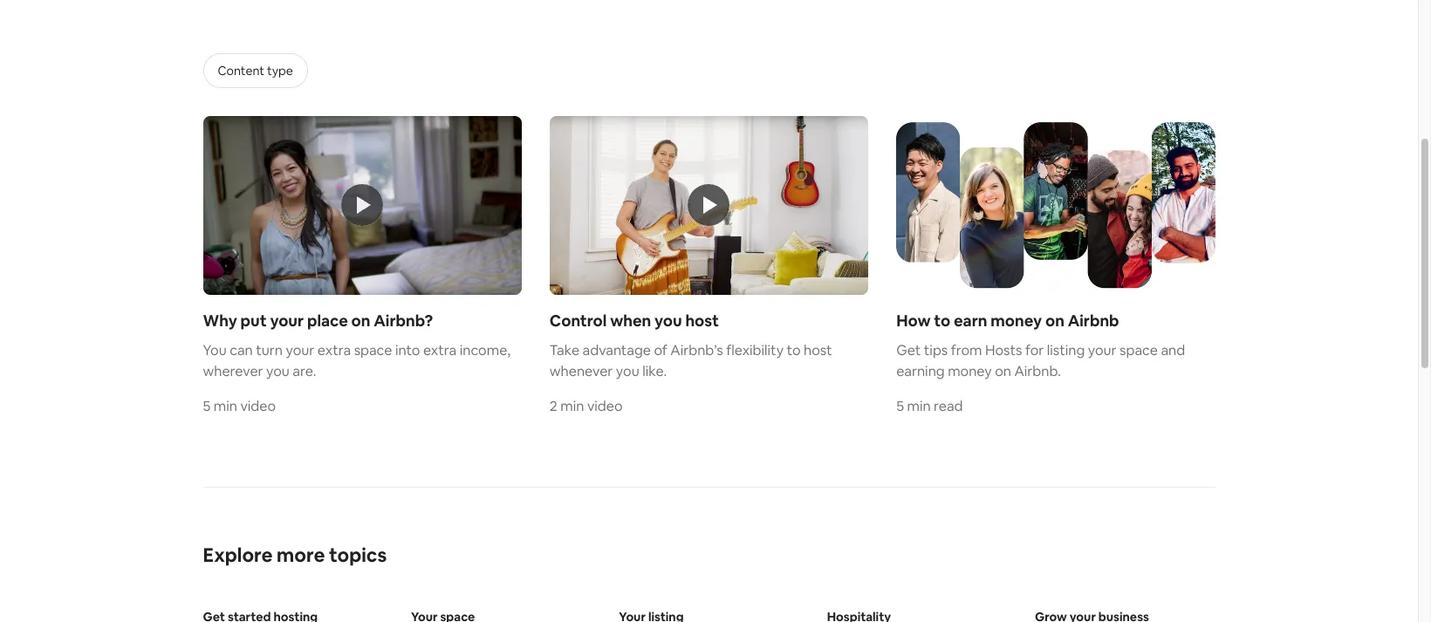 Task type: describe. For each thing, give the bounding box(es) containing it.
your inside you can turn your extra space into extra income, wherever you are.
[[286, 341, 314, 360]]

like.
[[642, 362, 667, 381]]

how
[[896, 311, 931, 331]]

for
[[1025, 341, 1044, 360]]

turn
[[256, 341, 283, 360]]

can
[[230, 341, 253, 360]]

to inside take advantage of airbnb's flexibility to host whenever you like.
[[787, 341, 801, 360]]

read
[[934, 397, 963, 416]]

tips
[[924, 341, 948, 360]]

hosts
[[985, 341, 1022, 360]]

listing
[[1047, 341, 1085, 360]]

airbnb
[[1068, 311, 1119, 331]]

0 vertical spatial money
[[991, 311, 1042, 331]]

5 min read
[[896, 397, 963, 416]]

advantage
[[583, 341, 651, 360]]

whenever
[[550, 362, 613, 381]]

earning
[[896, 362, 945, 381]]

type
[[267, 62, 293, 78]]

airbnb.
[[1014, 362, 1061, 381]]

money inside get tips from hosts for listing your space and earning money on airbnb.
[[948, 362, 992, 381]]

place
[[307, 311, 348, 331]]

topics
[[329, 543, 387, 567]]

you inside you can turn your extra space into extra income, wherever you are.
[[266, 362, 290, 381]]

and
[[1161, 341, 1185, 360]]

get
[[896, 341, 921, 360]]

income,
[[460, 341, 510, 360]]

on for airbnb?
[[351, 311, 370, 331]]

2 horizontal spatial you
[[654, 311, 682, 331]]

from
[[951, 341, 982, 360]]

into
[[395, 341, 420, 360]]

why put your place on airbnb?
[[203, 311, 433, 331]]

your right put
[[270, 311, 304, 331]]

you can turn your extra space into extra income, wherever you are.
[[203, 341, 510, 381]]

video for when
[[587, 397, 623, 416]]

of
[[654, 341, 667, 360]]

space inside you can turn your extra space into extra income, wherever you are.
[[354, 341, 392, 360]]

explore more topics
[[203, 543, 387, 567]]

video for put
[[240, 397, 276, 416]]

why
[[203, 311, 237, 331]]

content
[[218, 62, 264, 78]]

control
[[550, 311, 607, 331]]

5 for why put your place on airbnb?
[[203, 397, 211, 416]]



Task type: vqa. For each thing, say whether or not it's contained in the screenshot.
the top to
yes



Task type: locate. For each thing, give the bounding box(es) containing it.
0 vertical spatial to
[[934, 311, 951, 331]]

your up 'are.'
[[286, 341, 314, 360]]

1 vertical spatial host
[[804, 341, 832, 360]]

put
[[240, 311, 267, 331]]

2 extra from the left
[[423, 341, 457, 360]]

your inside get tips from hosts for listing your space and earning money on airbnb.
[[1088, 341, 1117, 360]]

earn
[[954, 311, 987, 331]]

min for control
[[560, 397, 584, 416]]

1 horizontal spatial extra
[[423, 341, 457, 360]]

take
[[550, 341, 579, 360]]

you inside take advantage of airbnb's flexibility to host whenever you like.
[[616, 362, 639, 381]]

video down wherever
[[240, 397, 276, 416]]

1 horizontal spatial min
[[560, 397, 584, 416]]

airbnb?
[[374, 311, 433, 331]]

you
[[203, 341, 227, 360]]

2 video from the left
[[587, 397, 623, 416]]

on up listing
[[1045, 311, 1064, 331]]

1 extra from the left
[[317, 341, 351, 360]]

1 horizontal spatial video
[[587, 397, 623, 416]]

min for why
[[214, 397, 237, 416]]

5 for how to earn money on airbnb
[[896, 397, 904, 416]]

1 5 from the left
[[203, 397, 211, 416]]

min
[[214, 397, 237, 416], [560, 397, 584, 416], [907, 397, 931, 416]]

space left into
[[354, 341, 392, 360]]

flexibility
[[726, 341, 784, 360]]

host
[[685, 311, 719, 331], [804, 341, 832, 360]]

0 horizontal spatial extra
[[317, 341, 351, 360]]

control when you host
[[550, 311, 719, 331]]

airbnb's
[[670, 341, 723, 360]]

money down from
[[948, 362, 992, 381]]

1 min from the left
[[214, 397, 237, 416]]

extra down place
[[317, 341, 351, 360]]

you
[[654, 311, 682, 331], [266, 362, 290, 381], [616, 362, 639, 381]]

0 horizontal spatial on
[[351, 311, 370, 331]]

min left read
[[907, 397, 931, 416]]

2 horizontal spatial min
[[907, 397, 931, 416]]

0 horizontal spatial host
[[685, 311, 719, 331]]

on
[[351, 311, 370, 331], [1045, 311, 1064, 331], [995, 362, 1011, 381]]

0 horizontal spatial min
[[214, 397, 237, 416]]

0 horizontal spatial to
[[787, 341, 801, 360]]

content type button
[[203, 53, 308, 88]]

on right place
[[351, 311, 370, 331]]

on down hosts
[[995, 362, 1011, 381]]

space
[[354, 341, 392, 360], [1120, 341, 1158, 360]]

space inside get tips from hosts for listing your space and earning money on airbnb.
[[1120, 341, 1158, 360]]

video
[[240, 397, 276, 416], [587, 397, 623, 416]]

5 min video
[[203, 397, 276, 416]]

1 vertical spatial money
[[948, 362, 992, 381]]

to left earn
[[934, 311, 951, 331]]

get tips from hosts for listing your space and earning money on airbnb.
[[896, 341, 1185, 381]]

1 vertical spatial to
[[787, 341, 801, 360]]

5 down earning
[[896, 397, 904, 416]]

min right 2
[[560, 397, 584, 416]]

are.
[[293, 362, 316, 381]]

1 horizontal spatial host
[[804, 341, 832, 360]]

0 horizontal spatial video
[[240, 397, 276, 416]]

1 horizontal spatial space
[[1120, 341, 1158, 360]]

on for airbnb
[[1045, 311, 1064, 331]]

0 horizontal spatial space
[[354, 341, 392, 360]]

1 horizontal spatial 5
[[896, 397, 904, 416]]

wherever
[[203, 362, 263, 381]]

3 min from the left
[[907, 397, 931, 416]]

host up the airbnb's
[[685, 311, 719, 331]]

2 5 from the left
[[896, 397, 904, 416]]

extra right into
[[423, 341, 457, 360]]

money
[[991, 311, 1042, 331], [948, 362, 992, 381]]

your
[[270, 311, 304, 331], [286, 341, 314, 360], [1088, 341, 1117, 360]]

0 horizontal spatial you
[[266, 362, 290, 381]]

how to earn money on airbnb
[[896, 311, 1119, 331]]

min for how
[[907, 397, 931, 416]]

2 space from the left
[[1120, 341, 1158, 360]]

when
[[610, 311, 651, 331]]

2 min from the left
[[560, 397, 584, 416]]

money up hosts
[[991, 311, 1042, 331]]

2
[[550, 397, 557, 416]]

1 horizontal spatial you
[[616, 362, 639, 381]]

to right flexibility
[[787, 341, 801, 360]]

1 video from the left
[[240, 397, 276, 416]]

you down advantage
[[616, 362, 639, 381]]

1 horizontal spatial to
[[934, 311, 951, 331]]

1 horizontal spatial on
[[995, 362, 1011, 381]]

to
[[934, 311, 951, 331], [787, 341, 801, 360]]

0 vertical spatial host
[[685, 311, 719, 331]]

1 space from the left
[[354, 341, 392, 360]]

0 horizontal spatial 5
[[203, 397, 211, 416]]

2 horizontal spatial on
[[1045, 311, 1064, 331]]

you down turn
[[266, 362, 290, 381]]

5
[[203, 397, 211, 416], [896, 397, 904, 416]]

more
[[277, 543, 325, 567]]

2 min video
[[550, 397, 623, 416]]

you up the of
[[654, 311, 682, 331]]

content type
[[218, 62, 293, 78]]

images of 6 airbnb hosts smiling are grouped together into a collage. image
[[896, 116, 1215, 295], [896, 116, 1215, 295]]

explore
[[203, 543, 273, 567]]

a woman stands holding an electric guitar. image
[[550, 116, 868, 295], [550, 116, 868, 295]]

5 down wherever
[[203, 397, 211, 416]]

min down wherever
[[214, 397, 237, 416]]

woman smiling in her bedroom. image
[[203, 116, 522, 295], [203, 116, 522, 295]]

video down whenever
[[587, 397, 623, 416]]

host right flexibility
[[804, 341, 832, 360]]

take advantage of airbnb's flexibility to host whenever you like.
[[550, 341, 832, 381]]

space left the and
[[1120, 341, 1158, 360]]

extra
[[317, 341, 351, 360], [423, 341, 457, 360]]

on inside get tips from hosts for listing your space and earning money on airbnb.
[[995, 362, 1011, 381]]

host inside take advantage of airbnb's flexibility to host whenever you like.
[[804, 341, 832, 360]]

your down airbnb
[[1088, 341, 1117, 360]]



